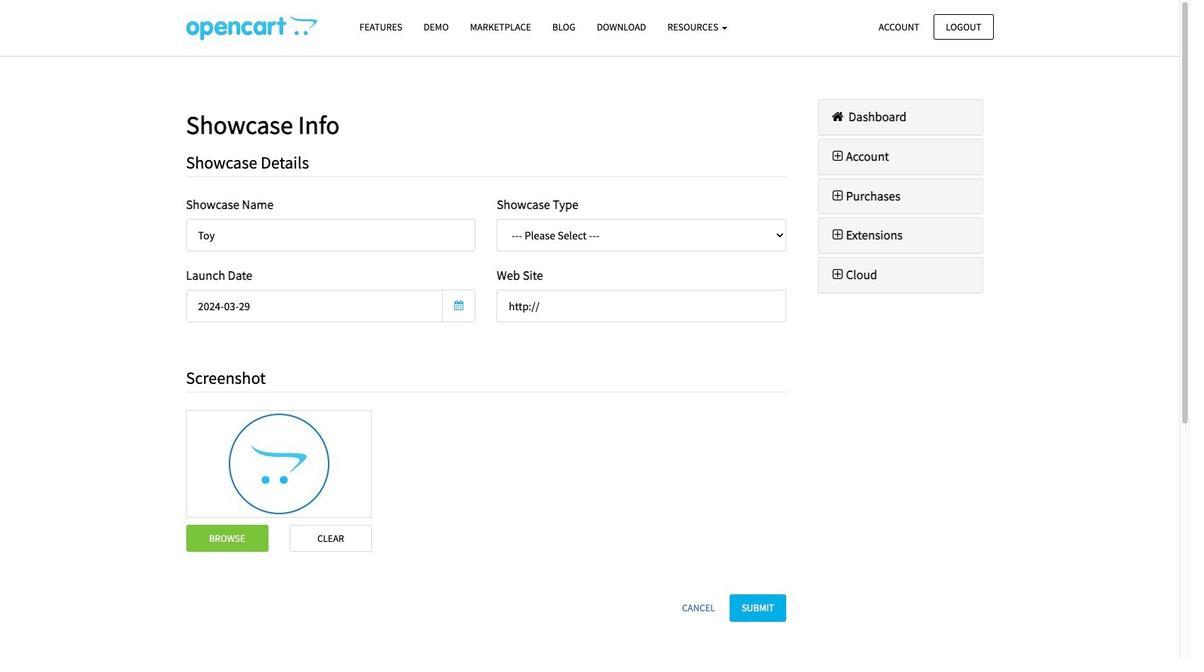 Task type: describe. For each thing, give the bounding box(es) containing it.
Launch Date text field
[[186, 290, 443, 322]]

home image
[[830, 111, 846, 123]]



Task type: locate. For each thing, give the bounding box(es) containing it.
plus square o image
[[830, 150, 846, 163], [830, 269, 846, 281]]

1 vertical spatial plus square o image
[[830, 229, 846, 242]]

Project Name text field
[[186, 219, 476, 251]]

calendar image
[[454, 301, 464, 311]]

1 plus square o image from the top
[[830, 190, 846, 202]]

Project Web Site text field
[[497, 290, 787, 322]]

plus square o image
[[830, 190, 846, 202], [830, 229, 846, 242]]

1 vertical spatial plus square o image
[[830, 269, 846, 281]]

0 vertical spatial plus square o image
[[830, 150, 846, 163]]

opencart - showcase image
[[186, 15, 317, 40]]

0 vertical spatial plus square o image
[[830, 190, 846, 202]]

2 plus square o image from the top
[[830, 229, 846, 242]]

1 plus square o image from the top
[[830, 150, 846, 163]]

2 plus square o image from the top
[[830, 269, 846, 281]]



Task type: vqa. For each thing, say whether or not it's contained in the screenshot.
first plus square o icon from the bottom of the page
yes



